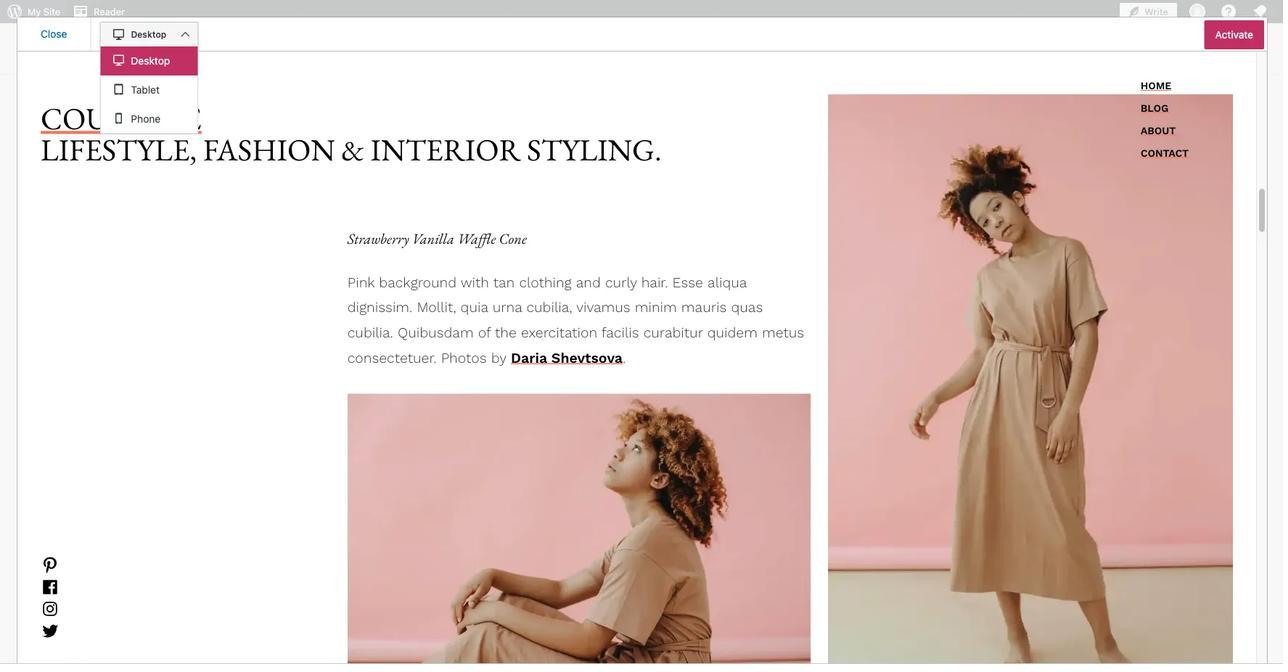Task type: describe. For each thing, give the bounding box(es) containing it.
to down from
[[211, 483, 222, 497]]

to right like
[[479, 483, 489, 497]]

tutorials
[[165, 483, 208, 497]]

coutoire
[[111, 106, 198, 135]]

phone link
[[100, 105, 198, 134]]

adding for adding your logo
[[510, 542, 548, 556]]

my site link
[[0, 0, 66, 23]]

to inside button
[[150, 44, 158, 54]]

back to themes
[[127, 44, 191, 54]]

business
[[157, 437, 213, 454]]

setting up your homepage link
[[244, 538, 395, 560]]

step instructions
[[525, 466, 613, 479]]

starting
[[162, 466, 202, 479]]

online
[[348, 437, 386, 454]]

specific
[[567, 483, 608, 497]]

daunting,
[[313, 466, 363, 479]]

we know starting from scratch can be daunting, so we included clear, step-by-step instructions and video tutorials to help you build an attractive website. if you'd like to skip right to a specific section, click on the relevant link:
[[111, 466, 613, 514]]

back to themes button
[[111, 39, 191, 58]]

update your profile, personal settings, and more image
[[1189, 3, 1206, 20]]

setting up your homepage
[[249, 542, 390, 556]]

site
[[43, 6, 60, 17]]

we
[[381, 466, 396, 479]]

be
[[297, 466, 310, 479]]

it's our business to help you succeed online
[[111, 437, 386, 454]]

and
[[111, 483, 131, 497]]

adding content
[[409, 542, 491, 556]]

1 desktop from the top
[[131, 29, 167, 40]]

can
[[275, 466, 294, 479]]

know
[[131, 466, 159, 479]]

help inside the we know starting from scratch can be daunting, so we included clear, step-by-step instructions and video tutorials to help you build an attractive website. if you'd like to skip right to a specific section, click on the relevant link:
[[225, 483, 247, 497]]

content
[[449, 542, 491, 556]]

attractive
[[317, 483, 367, 497]]

video
[[134, 483, 162, 497]]

from
[[205, 466, 230, 479]]

desktop list box
[[100, 46, 199, 134]]

write
[[1145, 6, 1168, 17]]

0 vertical spatial help
[[233, 437, 260, 454]]

adding your logo link
[[506, 538, 608, 560]]

connecting social media
[[354, 574, 485, 587]]

relevant
[[219, 500, 261, 514]]

up
[[289, 542, 303, 556]]

social
[[418, 574, 450, 587]]

it's
[[111, 437, 129, 454]]

automattic
[[126, 134, 181, 148]]

our
[[133, 437, 154, 454]]

close
[[41, 28, 67, 40]]

a
[[558, 483, 564, 497]]

build
[[272, 483, 298, 497]]



Task type: locate. For each thing, give the bounding box(es) containing it.
adding content link
[[405, 538, 496, 560]]

write link
[[1120, 0, 1177, 23]]

activate button
[[1205, 20, 1264, 49]]

tablet
[[131, 84, 160, 96]]

media
[[453, 574, 485, 587]]

logo
[[577, 542, 604, 556]]

connecting
[[354, 574, 415, 587]]

adding inside adding content link
[[409, 542, 446, 556]]

tablet link
[[100, 75, 198, 105]]

by-
[[507, 466, 525, 479]]

close button
[[17, 17, 91, 51]]

help
[[233, 437, 260, 454], [225, 483, 247, 497]]

by
[[111, 134, 123, 148]]

0 vertical spatial desktop
[[131, 29, 167, 40]]

my site
[[28, 6, 60, 17]]

help up relevant at the left
[[225, 483, 247, 497]]

your right 'up'
[[306, 542, 330, 556]]

desktop up back to themes
[[131, 29, 167, 40]]

coutoire by automattic
[[111, 106, 198, 148]]

like
[[458, 483, 476, 497]]

skip
[[492, 483, 514, 497]]

scratch
[[233, 466, 272, 479]]

an
[[301, 483, 314, 497]]

connecting social media link
[[350, 569, 489, 592]]

included
[[399, 466, 444, 479]]

homepage
[[333, 542, 390, 556]]

you down scratch
[[250, 483, 269, 497]]

reader link
[[66, 0, 131, 23]]

you inside the we know starting from scratch can be daunting, so we included clear, step-by-step instructions and video tutorials to help you build an attractive website. if you'd like to skip right to a specific section, click on the relevant link:
[[250, 483, 269, 497]]

adding for adding content
[[409, 542, 446, 556]]

1 horizontal spatial your
[[551, 542, 574, 556]]

your
[[306, 542, 330, 556], [551, 542, 574, 556]]

adding right the content
[[510, 542, 548, 556]]

adding inside adding your logo link
[[510, 542, 548, 556]]

2 adding from the left
[[510, 542, 548, 556]]

phone
[[131, 113, 161, 125]]

the
[[199, 500, 216, 514]]

you up "can"
[[264, 437, 287, 454]]

themes
[[160, 44, 191, 54]]

adding up social
[[409, 542, 446, 556]]

1 vertical spatial desktop
[[131, 55, 170, 67]]

reader
[[94, 6, 125, 17]]

on
[[183, 500, 196, 514]]

succeed
[[290, 437, 345, 454]]

link:
[[264, 500, 285, 514]]

desktop link
[[100, 46, 198, 75]]

website. if
[[370, 483, 424, 497]]

desktop
[[131, 29, 167, 40], [131, 55, 170, 67]]

setting
[[249, 542, 286, 556]]

to left a
[[544, 483, 555, 497]]

your left logo
[[551, 542, 574, 556]]

help image
[[1220, 3, 1237, 20]]

desktop inside list box
[[131, 55, 170, 67]]

1 vertical spatial you
[[250, 483, 269, 497]]

manage your notifications image
[[1251, 3, 1269, 20]]

adding
[[409, 542, 446, 556], [510, 542, 548, 556]]

so
[[366, 466, 378, 479]]

desktop down back to themes
[[131, 55, 170, 67]]

to right back
[[150, 44, 158, 54]]

we
[[111, 466, 128, 479]]

1 adding from the left
[[409, 542, 446, 556]]

2 your from the left
[[551, 542, 574, 556]]

clear,
[[447, 466, 476, 479]]

you
[[264, 437, 287, 454], [250, 483, 269, 497]]

to
[[150, 44, 158, 54], [217, 437, 230, 454], [211, 483, 222, 497], [479, 483, 489, 497], [544, 483, 555, 497]]

to up from
[[217, 437, 230, 454]]

1 your from the left
[[306, 542, 330, 556]]

step-
[[479, 466, 507, 479]]

2 desktop from the top
[[131, 55, 170, 67]]

help up scratch
[[233, 437, 260, 454]]

coutoire main content
[[0, 23, 1283, 664]]

right
[[517, 483, 541, 497]]

activate
[[1215, 29, 1253, 41]]

0 horizontal spatial adding
[[409, 542, 446, 556]]

click
[[156, 500, 180, 514]]

you'd
[[427, 483, 455, 497]]

my
[[28, 6, 41, 17]]

back
[[127, 44, 147, 54]]

section,
[[111, 500, 153, 514]]

1 horizontal spatial adding
[[510, 542, 548, 556]]

1 vertical spatial help
[[225, 483, 247, 497]]

0 horizontal spatial your
[[306, 542, 330, 556]]

adding your logo
[[510, 542, 604, 556]]

0 vertical spatial you
[[264, 437, 287, 454]]



Task type: vqa. For each thing, say whether or not it's contained in the screenshot.
Adding
yes



